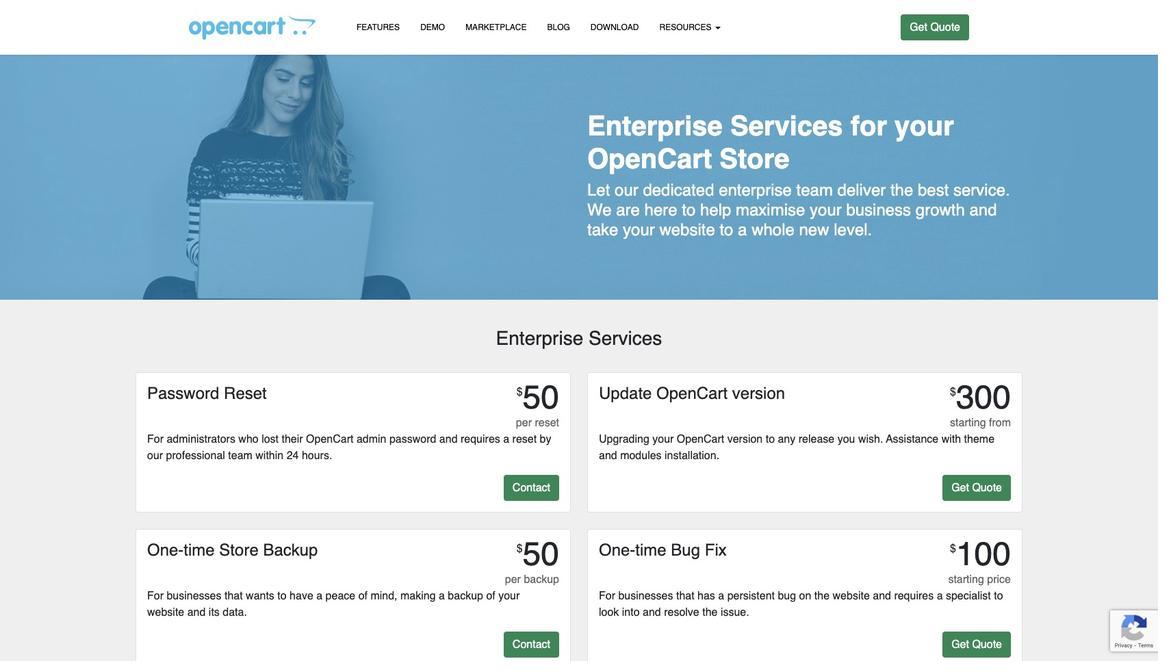 Task type: locate. For each thing, give the bounding box(es) containing it.
1 horizontal spatial backup
[[524, 574, 559, 586]]

0 vertical spatial per
[[516, 417, 532, 429]]

$ 100 starting price
[[949, 535, 1011, 586]]

2 contact from the top
[[513, 639, 551, 651]]

1 vertical spatial the
[[815, 590, 830, 603]]

1 vertical spatial enterprise
[[496, 328, 584, 349]]

has
[[698, 590, 715, 603]]

2 businesses from the left
[[619, 590, 673, 603]]

contact
[[513, 482, 551, 494], [513, 639, 551, 651]]

starting for 300
[[950, 417, 986, 429]]

store
[[720, 143, 790, 175], [219, 541, 259, 560]]

release
[[799, 433, 835, 446]]

that up resolve
[[676, 590, 695, 603]]

100
[[957, 535, 1011, 573]]

your up modules at right
[[653, 433, 674, 446]]

0 horizontal spatial one-
[[147, 541, 184, 560]]

1 vertical spatial store
[[219, 541, 259, 560]]

0 horizontal spatial team
[[228, 450, 253, 462]]

reset up by
[[535, 417, 559, 429]]

starting inside $ 300 starting from
[[950, 417, 986, 429]]

a
[[738, 220, 747, 239], [503, 433, 510, 446], [317, 590, 323, 603], [439, 590, 445, 603], [719, 590, 725, 603], [937, 590, 943, 603]]

the inside enterprise services for your opencart store let our dedicated enterprise team deliver the best service. we are here to help maximise your business growth and take your website to a whole new level.
[[891, 181, 914, 200]]

our up are
[[615, 181, 639, 200]]

0 horizontal spatial businesses
[[167, 590, 222, 603]]

0 vertical spatial website
[[660, 220, 715, 239]]

to down dedicated
[[682, 200, 696, 220]]

our left professional
[[147, 450, 163, 462]]

1 vertical spatial version
[[728, 433, 763, 446]]

businesses up its
[[167, 590, 222, 603]]

requires inside for administrators who lost their opencart admin password and requires a reset by our professional team within 24 hours.
[[461, 433, 500, 446]]

growth
[[916, 200, 965, 220]]

contact button
[[504, 475, 559, 501], [504, 632, 559, 658]]

0 horizontal spatial services
[[589, 328, 662, 349]]

your
[[895, 110, 954, 142], [810, 200, 842, 220], [623, 220, 655, 239], [653, 433, 674, 446], [499, 590, 520, 603]]

mind,
[[371, 590, 398, 603]]

get quote button
[[901, 14, 970, 40], [943, 475, 1011, 501], [943, 632, 1011, 658]]

the right on
[[815, 590, 830, 603]]

$
[[517, 386, 523, 399], [950, 386, 957, 399], [517, 543, 523, 555], [950, 543, 957, 555]]

1 horizontal spatial of
[[486, 590, 496, 603]]

get quote for 100
[[952, 639, 1002, 651]]

our
[[615, 181, 639, 200], [147, 450, 163, 462]]

store up wants
[[219, 541, 259, 560]]

enterprise inside enterprise services for your opencart store let our dedicated enterprise team deliver the best service. we are here to help maximise your business growth and take your website to a whole new level.
[[588, 110, 723, 142]]

to inside for businesses that has a persistent bug on the website and requires a specialist to look into and resolve the issue.
[[994, 590, 1004, 603]]

enterprise services
[[496, 328, 662, 349]]

per inside $ 50 per backup
[[505, 574, 521, 586]]

to down price
[[994, 590, 1004, 603]]

to left have
[[278, 590, 287, 603]]

0 horizontal spatial backup
[[448, 590, 483, 603]]

a left by
[[503, 433, 510, 446]]

one-
[[147, 541, 184, 560], [599, 541, 636, 560]]

reset left by
[[513, 433, 537, 446]]

0 vertical spatial contact button
[[504, 475, 559, 501]]

the up business
[[891, 181, 914, 200]]

1 that from the left
[[225, 590, 243, 603]]

0 horizontal spatial requires
[[461, 433, 500, 446]]

for for one-time store backup
[[147, 590, 164, 603]]

0 vertical spatial services
[[731, 110, 843, 142]]

1 vertical spatial get
[[952, 482, 970, 494]]

for inside for businesses that has a persistent bug on the website and requires a specialist to look into and resolve the issue.
[[599, 590, 616, 603]]

$ 50 per reset
[[516, 379, 559, 429]]

for inside 'for businesses that wants to have a peace of mind, making a backup of your website and its data.'
[[147, 590, 164, 603]]

0 vertical spatial enterprise
[[588, 110, 723, 142]]

0 horizontal spatial website
[[147, 607, 184, 619]]

businesses inside for businesses that has a persistent bug on the website and requires a specialist to look into and resolve the issue.
[[619, 590, 673, 603]]

0 vertical spatial team
[[797, 181, 833, 200]]

marketplace
[[466, 22, 527, 32]]

time left bug in the bottom right of the page
[[636, 541, 667, 560]]

lost
[[262, 433, 279, 446]]

version inside upgrading your opencart version to any release you wish. assistance with theme and modules installation.
[[728, 433, 763, 446]]

0 vertical spatial get quote
[[910, 21, 961, 34]]

$ inside $ 100 starting price
[[950, 543, 957, 555]]

get quote for 300
[[952, 482, 1002, 494]]

for inside for administrators who lost their opencart admin password and requires a reset by our professional team within 24 hours.
[[147, 433, 164, 446]]

1 vertical spatial starting
[[949, 574, 985, 586]]

1 horizontal spatial website
[[660, 220, 715, 239]]

24
[[287, 450, 299, 462]]

0 vertical spatial store
[[720, 143, 790, 175]]

their
[[282, 433, 303, 446]]

$ for password reset
[[517, 386, 523, 399]]

time for 50
[[184, 541, 215, 560]]

requires left by
[[461, 433, 500, 446]]

team inside enterprise services for your opencart store let our dedicated enterprise team deliver the best service. we are here to help maximise your business growth and take your website to a whole new level.
[[797, 181, 833, 200]]

2 time from the left
[[636, 541, 667, 560]]

50 for one-time store backup
[[523, 535, 559, 573]]

version up any
[[733, 384, 786, 403]]

0 vertical spatial the
[[891, 181, 914, 200]]

store inside enterprise services for your opencart store let our dedicated enterprise team deliver the best service. we are here to help maximise your business growth and take your website to a whole new level.
[[720, 143, 790, 175]]

1 vertical spatial get quote
[[952, 482, 1002, 494]]

1 horizontal spatial the
[[815, 590, 830, 603]]

2 that from the left
[[676, 590, 695, 603]]

businesses inside 'for businesses that wants to have a peace of mind, making a backup of your website and its data.'
[[167, 590, 222, 603]]

1 vertical spatial backup
[[448, 590, 483, 603]]

1 vertical spatial quote
[[973, 482, 1002, 494]]

and
[[970, 200, 997, 220], [439, 433, 458, 446], [599, 450, 617, 462], [873, 590, 891, 603], [187, 607, 206, 619], [643, 607, 661, 619]]

1 contact from the top
[[513, 482, 551, 494]]

1 horizontal spatial one-
[[599, 541, 636, 560]]

1 vertical spatial reset
[[513, 433, 537, 446]]

the down has
[[703, 607, 718, 619]]

2 horizontal spatial website
[[833, 590, 870, 603]]

team
[[797, 181, 833, 200], [228, 450, 253, 462]]

1 horizontal spatial our
[[615, 181, 639, 200]]

2 vertical spatial get quote button
[[943, 632, 1011, 658]]

your inside upgrading your opencart version to any release you wish. assistance with theme and modules installation.
[[653, 433, 674, 446]]

website
[[660, 220, 715, 239], [833, 590, 870, 603], [147, 607, 184, 619]]

website left its
[[147, 607, 184, 619]]

update
[[599, 384, 652, 403]]

0 vertical spatial contact
[[513, 482, 551, 494]]

$ inside $ 50 per reset
[[517, 386, 523, 399]]

version
[[733, 384, 786, 403], [728, 433, 763, 446]]

a inside for administrators who lost their opencart admin password and requires a reset by our professional team within 24 hours.
[[503, 433, 510, 446]]

website inside enterprise services for your opencart store let our dedicated enterprise team deliver the best service. we are here to help maximise your business growth and take your website to a whole new level.
[[660, 220, 715, 239]]

1 vertical spatial services
[[589, 328, 662, 349]]

that for 50
[[225, 590, 243, 603]]

businesses for 50
[[167, 590, 222, 603]]

businesses up "into"
[[619, 590, 673, 603]]

hours.
[[302, 450, 332, 462]]

that for 100
[[676, 590, 695, 603]]

maximise
[[736, 200, 806, 220]]

services
[[731, 110, 843, 142], [589, 328, 662, 349]]

your right for
[[895, 110, 954, 142]]

1 contact button from the top
[[504, 475, 559, 501]]

2 vertical spatial the
[[703, 607, 718, 619]]

level.
[[834, 220, 873, 239]]

1 vertical spatial website
[[833, 590, 870, 603]]

$ for update opencart version
[[950, 386, 957, 399]]

starting up specialist
[[949, 574, 985, 586]]

0 vertical spatial our
[[615, 181, 639, 200]]

enterprise
[[588, 110, 723, 142], [496, 328, 584, 349]]

1 time from the left
[[184, 541, 215, 560]]

0 horizontal spatial that
[[225, 590, 243, 603]]

and inside for administrators who lost their opencart admin password and requires a reset by our professional team within 24 hours.
[[439, 433, 458, 446]]

marketplace link
[[455, 16, 537, 38]]

here
[[645, 200, 678, 220]]

backup inside $ 50 per backup
[[524, 574, 559, 586]]

1 vertical spatial contact button
[[504, 632, 559, 658]]

team down who
[[228, 450, 253, 462]]

per inside $ 50 per reset
[[516, 417, 532, 429]]

get
[[910, 21, 928, 34], [952, 482, 970, 494], [952, 639, 970, 651]]

50 for password reset
[[523, 379, 559, 416]]

a left whole
[[738, 220, 747, 239]]

deliver
[[838, 181, 886, 200]]

team up new
[[797, 181, 833, 200]]

0 vertical spatial requires
[[461, 433, 500, 446]]

0 vertical spatial backup
[[524, 574, 559, 586]]

50 inside $ 50 per reset
[[523, 379, 559, 416]]

update opencart version
[[599, 384, 786, 403]]

for for password reset
[[147, 433, 164, 446]]

quote
[[931, 21, 961, 34], [973, 482, 1002, 494], [973, 639, 1002, 651]]

1 horizontal spatial services
[[731, 110, 843, 142]]

for
[[851, 110, 887, 142]]

contact for password reset
[[513, 482, 551, 494]]

that inside for businesses that has a persistent bug on the website and requires a specialist to look into and resolve the issue.
[[676, 590, 695, 603]]

2 vertical spatial get quote
[[952, 639, 1002, 651]]

1 vertical spatial our
[[147, 450, 163, 462]]

opencart inside upgrading your opencart version to any release you wish. assistance with theme and modules installation.
[[677, 433, 725, 446]]

one-time store backup
[[147, 541, 318, 560]]

1 vertical spatial requires
[[895, 590, 934, 603]]

1 vertical spatial 50
[[523, 535, 559, 573]]

get quote button for 300
[[943, 475, 1011, 501]]

1 vertical spatial team
[[228, 450, 253, 462]]

1 horizontal spatial that
[[676, 590, 695, 603]]

its
[[209, 607, 220, 619]]

contact button for one-time store backup
[[504, 632, 559, 658]]

0 vertical spatial reset
[[535, 417, 559, 429]]

website down here
[[660, 220, 715, 239]]

specialist
[[946, 590, 991, 603]]

2 horizontal spatial the
[[891, 181, 914, 200]]

starting
[[950, 417, 986, 429], [949, 574, 985, 586]]

that inside 'for businesses that wants to have a peace of mind, making a backup of your website and its data.'
[[225, 590, 243, 603]]

2 one- from the left
[[599, 541, 636, 560]]

services inside enterprise services for your opencart store let our dedicated enterprise team deliver the best service. we are here to help maximise your business growth and take your website to a whole new level.
[[731, 110, 843, 142]]

your inside 'for businesses that wants to have a peace of mind, making a backup of your website and its data.'
[[499, 590, 520, 603]]

resolve
[[664, 607, 700, 619]]

per for one-time store backup
[[505, 574, 521, 586]]

1 horizontal spatial time
[[636, 541, 667, 560]]

business
[[847, 200, 911, 220]]

opencart
[[588, 143, 712, 175], [657, 384, 728, 403], [306, 433, 354, 446], [677, 433, 725, 446]]

resources button
[[649, 16, 731, 38]]

1 horizontal spatial businesses
[[619, 590, 673, 603]]

get quote
[[910, 21, 961, 34], [952, 482, 1002, 494], [952, 639, 1002, 651]]

to inside 'for businesses that wants to have a peace of mind, making a backup of your website and its data.'
[[278, 590, 287, 603]]

reset
[[535, 417, 559, 429], [513, 433, 537, 446]]

persistent
[[728, 590, 775, 603]]

1 vertical spatial contact
[[513, 639, 551, 651]]

download link
[[581, 16, 649, 38]]

1 horizontal spatial team
[[797, 181, 833, 200]]

0 vertical spatial starting
[[950, 417, 986, 429]]

$ for one-time store backup
[[517, 543, 523, 555]]

enterprise for enterprise services
[[496, 328, 584, 349]]

the
[[891, 181, 914, 200], [815, 590, 830, 603], [703, 607, 718, 619]]

to
[[682, 200, 696, 220], [720, 220, 734, 239], [766, 433, 775, 446], [278, 590, 287, 603], [994, 590, 1004, 603]]

1 horizontal spatial enterprise
[[588, 110, 723, 142]]

2 contact button from the top
[[504, 632, 559, 658]]

1 one- from the left
[[147, 541, 184, 560]]

store up enterprise
[[720, 143, 790, 175]]

quote for 300
[[973, 482, 1002, 494]]

data.
[[223, 607, 247, 619]]

to left any
[[766, 433, 775, 446]]

on
[[800, 590, 812, 603]]

2 vertical spatial get
[[952, 639, 970, 651]]

50 inside $ 50 per backup
[[523, 535, 559, 573]]

0 vertical spatial 50
[[523, 379, 559, 416]]

requires inside for businesses that has a persistent bug on the website and requires a specialist to look into and resolve the issue.
[[895, 590, 934, 603]]

1 horizontal spatial requires
[[895, 590, 934, 603]]

starting up the theme
[[950, 417, 986, 429]]

2 50 from the top
[[523, 535, 559, 573]]

starting inside $ 100 starting price
[[949, 574, 985, 586]]

1 vertical spatial get quote button
[[943, 475, 1011, 501]]

for for one-time bug fix
[[599, 590, 616, 603]]

0 horizontal spatial of
[[359, 590, 368, 603]]

2 vertical spatial quote
[[973, 639, 1002, 651]]

opencart inside enterprise services for your opencart store let our dedicated enterprise team deliver the best service. we are here to help maximise your business growth and take your website to a whole new level.
[[588, 143, 712, 175]]

website inside 'for businesses that wants to have a peace of mind, making a backup of your website and its data.'
[[147, 607, 184, 619]]

website right on
[[833, 590, 870, 603]]

a right has
[[719, 590, 725, 603]]

1 horizontal spatial store
[[720, 143, 790, 175]]

2 vertical spatial website
[[147, 607, 184, 619]]

admin
[[357, 433, 387, 446]]

time up its
[[184, 541, 215, 560]]

best
[[918, 181, 949, 200]]

$ inside $ 300 starting from
[[950, 386, 957, 399]]

0 horizontal spatial time
[[184, 541, 215, 560]]

our inside enterprise services for your opencart store let our dedicated enterprise team deliver the best service. we are here to help maximise your business growth and take your website to a whole new level.
[[615, 181, 639, 200]]

50
[[523, 379, 559, 416], [523, 535, 559, 573]]

version left any
[[728, 433, 763, 446]]

administrators
[[167, 433, 235, 446]]

0 horizontal spatial enterprise
[[496, 328, 584, 349]]

per for password reset
[[516, 417, 532, 429]]

0 horizontal spatial our
[[147, 450, 163, 462]]

2 of from the left
[[486, 590, 496, 603]]

per
[[516, 417, 532, 429], [505, 574, 521, 586]]

we
[[588, 200, 612, 220]]

businesses
[[167, 590, 222, 603], [619, 590, 673, 603]]

requires left specialist
[[895, 590, 934, 603]]

0 vertical spatial quote
[[931, 21, 961, 34]]

contact button for password reset
[[504, 475, 559, 501]]

0 horizontal spatial store
[[219, 541, 259, 560]]

1 businesses from the left
[[167, 590, 222, 603]]

0 horizontal spatial the
[[703, 607, 718, 619]]

1 vertical spatial per
[[505, 574, 521, 586]]

a right 'making'
[[439, 590, 445, 603]]

1 50 from the top
[[523, 379, 559, 416]]

$ inside $ 50 per backup
[[517, 543, 523, 555]]

your down $ 50 per backup
[[499, 590, 520, 603]]

for
[[147, 433, 164, 446], [147, 590, 164, 603], [599, 590, 616, 603]]

that up data.
[[225, 590, 243, 603]]



Task type: vqa. For each thing, say whether or not it's contained in the screenshot.


Task type: describe. For each thing, give the bounding box(es) containing it.
installation.
[[665, 450, 720, 462]]

0 vertical spatial get quote button
[[901, 14, 970, 40]]

starting for 100
[[949, 574, 985, 586]]

price
[[988, 574, 1011, 586]]

for administrators who lost their opencart admin password and requires a reset by our professional team within 24 hours.
[[147, 433, 552, 462]]

reset inside $ 50 per reset
[[535, 417, 559, 429]]

reset inside for administrators who lost their opencart admin password and requires a reset by our professional team within 24 hours.
[[513, 433, 537, 446]]

enterprise for enterprise services for your opencart store let our dedicated enterprise team deliver the best service. we are here to help maximise your business growth and take your website to a whole new level.
[[588, 110, 723, 142]]

$ for one-time bug fix
[[950, 543, 957, 555]]

upgrading
[[599, 433, 650, 446]]

enterprise
[[719, 181, 792, 200]]

services for enterprise services for your opencart store let our dedicated enterprise team deliver the best service. we are here to help maximise your business growth and take your website to a whole new level.
[[731, 110, 843, 142]]

for businesses that has a persistent bug on the website and requires a specialist to look into and resolve the issue.
[[599, 590, 1004, 619]]

help
[[700, 200, 732, 220]]

$ 300 starting from
[[950, 379, 1011, 429]]

0 vertical spatial get
[[910, 21, 928, 34]]

backup
[[263, 541, 318, 560]]

$ 50 per backup
[[505, 535, 559, 586]]

a left specialist
[[937, 590, 943, 603]]

a right have
[[317, 590, 323, 603]]

a inside enterprise services for your opencart store let our dedicated enterprise team deliver the best service. we are here to help maximise your business growth and take your website to a whole new level.
[[738, 220, 747, 239]]

and inside 'for businesses that wants to have a peace of mind, making a backup of your website and its data.'
[[187, 607, 206, 619]]

within
[[256, 450, 284, 462]]

quote for 100
[[973, 639, 1002, 651]]

backup inside 'for businesses that wants to have a peace of mind, making a backup of your website and its data.'
[[448, 590, 483, 603]]

have
[[290, 590, 313, 603]]

are
[[616, 200, 640, 220]]

new
[[799, 220, 830, 239]]

one- for 50
[[147, 541, 184, 560]]

demo link
[[410, 16, 455, 38]]

password
[[147, 384, 219, 403]]

one- for 100
[[599, 541, 636, 560]]

to inside upgrading your opencart version to any release you wish. assistance with theme and modules installation.
[[766, 433, 775, 446]]

service.
[[954, 181, 1010, 200]]

look
[[599, 607, 619, 619]]

blog
[[547, 22, 570, 32]]

download
[[591, 22, 639, 32]]

1 of from the left
[[359, 590, 368, 603]]

your up new
[[810, 200, 842, 220]]

let
[[588, 181, 610, 200]]

for businesses that wants to have a peace of mind, making a backup of your website and its data.
[[147, 590, 520, 619]]

our inside for administrators who lost their opencart admin password and requires a reset by our professional team within 24 hours.
[[147, 450, 163, 462]]

0 vertical spatial version
[[733, 384, 786, 403]]

wish.
[[859, 433, 884, 446]]

dedicated
[[643, 181, 715, 200]]

get for 300
[[952, 482, 970, 494]]

contact for one-time store backup
[[513, 639, 551, 651]]

opencart inside for administrators who lost their opencart admin password and requires a reset by our professional team within 24 hours.
[[306, 433, 354, 446]]

whole
[[752, 220, 795, 239]]

password
[[390, 433, 436, 446]]

time for 100
[[636, 541, 667, 560]]

resources
[[660, 22, 714, 32]]

features
[[357, 22, 400, 32]]

team inside for administrators who lost their opencart admin password and requires a reset by our professional team within 24 hours.
[[228, 450, 253, 462]]

demo
[[421, 22, 445, 32]]

password reset
[[147, 384, 267, 403]]

and inside upgrading your opencart version to any release you wish. assistance with theme and modules installation.
[[599, 450, 617, 462]]

website inside for businesses that has a persistent bug on the website and requires a specialist to look into and resolve the issue.
[[833, 590, 870, 603]]

any
[[778, 433, 796, 446]]

features link
[[346, 16, 410, 38]]

businesses for 100
[[619, 590, 673, 603]]

services for enterprise services
[[589, 328, 662, 349]]

from
[[989, 417, 1011, 429]]

fix
[[705, 541, 727, 560]]

who
[[239, 433, 259, 446]]

reset
[[224, 384, 267, 403]]

bug
[[671, 541, 701, 560]]

wants
[[246, 590, 274, 603]]

and inside enterprise services for your opencart store let our dedicated enterprise team deliver the best service. we are here to help maximise your business growth and take your website to a whole new level.
[[970, 200, 997, 220]]

you
[[838, 433, 856, 446]]

peace
[[326, 590, 356, 603]]

enterprise services for your opencart store let our dedicated enterprise team deliver the best service. we are here to help maximise your business growth and take your website to a whole new level.
[[588, 110, 1010, 239]]

take
[[588, 220, 619, 239]]

assistance
[[886, 433, 939, 446]]

theme
[[965, 433, 995, 446]]

with
[[942, 433, 961, 446]]

one-time bug fix
[[599, 541, 727, 560]]

professional
[[166, 450, 225, 462]]

to down help
[[720, 220, 734, 239]]

by
[[540, 433, 552, 446]]

blog link
[[537, 16, 581, 38]]

bug
[[778, 590, 796, 603]]

upgrading your opencart version to any release you wish. assistance with theme and modules installation.
[[599, 433, 995, 462]]

get for 100
[[952, 639, 970, 651]]

your down are
[[623, 220, 655, 239]]

300
[[957, 379, 1011, 416]]

modules
[[620, 450, 662, 462]]

into
[[622, 607, 640, 619]]

making
[[401, 590, 436, 603]]

get quote button for 100
[[943, 632, 1011, 658]]

issue.
[[721, 607, 750, 619]]



